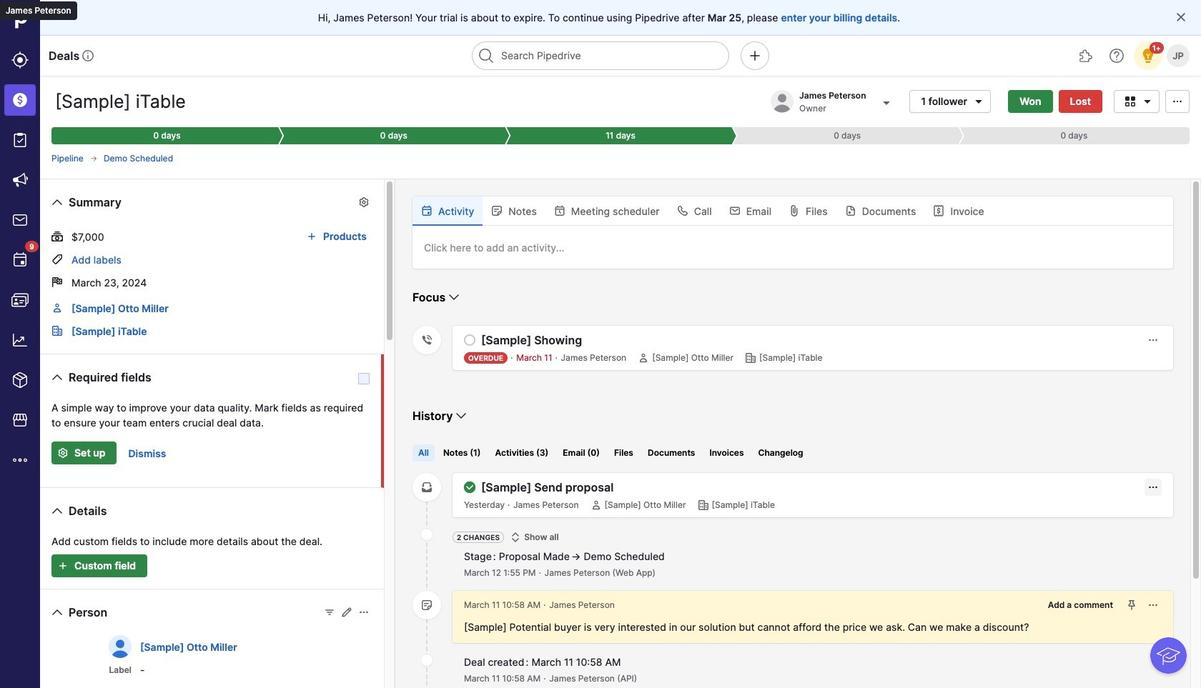 Task type: describe. For each thing, give the bounding box(es) containing it.
campaigns image
[[11, 172, 29, 189]]

pin this note image
[[1127, 600, 1138, 612]]

2 vertical spatial color secondary image
[[421, 482, 433, 494]]

contacts image
[[11, 292, 29, 309]]

0 vertical spatial color secondary image
[[421, 335, 433, 346]]

1 more actions image from the top
[[1148, 482, 1160, 494]]

color undefined image
[[11, 252, 29, 269]]

transfer ownership image
[[878, 94, 895, 111]]

1 color link image from the top
[[52, 303, 63, 314]]

color primary inverted image
[[54, 561, 72, 572]]

products image
[[11, 372, 29, 389]]

more actions image
[[1148, 335, 1160, 346]]

quick help image
[[1109, 47, 1126, 64]]

quick add image
[[747, 47, 764, 64]]



Task type: vqa. For each thing, say whether or not it's contained in the screenshot.
the Insights image
yes



Task type: locate. For each thing, give the bounding box(es) containing it.
color primary image
[[1176, 11, 1188, 23], [1122, 96, 1140, 107], [1140, 96, 1157, 107], [89, 155, 98, 163], [49, 194, 66, 211], [421, 205, 433, 217], [492, 205, 503, 217], [677, 205, 689, 217], [52, 231, 63, 243], [52, 254, 63, 265], [464, 335, 476, 346], [638, 353, 650, 364], [49, 369, 66, 386], [453, 408, 470, 425], [510, 532, 522, 544], [341, 607, 353, 619]]

color link image right contacts icon
[[52, 303, 63, 314]]

color link image right insights icon
[[52, 326, 63, 337]]

deals image
[[11, 92, 29, 109]]

color link image
[[52, 303, 63, 314], [52, 326, 63, 337]]

1 vertical spatial color link image
[[52, 326, 63, 337]]

Search Pipedrive field
[[472, 41, 730, 70]]

0 vertical spatial more actions image
[[1148, 482, 1160, 494]]

0 vertical spatial color link image
[[52, 303, 63, 314]]

more actions image
[[1148, 482, 1160, 494], [1148, 600, 1160, 612]]

menu
[[0, 0, 40, 689]]

1 vertical spatial color secondary image
[[746, 353, 757, 364]]

1 vertical spatial more actions image
[[1148, 600, 1160, 612]]

color primary image
[[971, 96, 988, 107], [1170, 96, 1187, 107], [358, 197, 370, 208], [554, 205, 566, 217], [729, 205, 741, 217], [789, 205, 801, 217], [845, 205, 857, 217], [934, 205, 945, 217], [303, 231, 320, 243], [52, 277, 63, 288], [446, 289, 463, 306], [464, 482, 476, 494], [591, 500, 602, 512], [49, 503, 66, 520], [49, 605, 66, 622], [324, 607, 336, 619], [358, 607, 370, 619]]

2 more actions image from the top
[[1148, 600, 1160, 612]]

marketplace image
[[11, 412, 29, 429]]

info image
[[82, 50, 94, 62]]

[Sample] iTable text field
[[52, 87, 214, 116]]

2 color link image from the top
[[52, 326, 63, 337]]

leads image
[[11, 52, 29, 69]]

projects image
[[11, 132, 29, 149]]

color secondary image
[[421, 335, 433, 346], [746, 353, 757, 364], [421, 482, 433, 494]]

knowledge center bot, also known as kc bot is an onboarding assistant that allows you to see the list of onboarding items in one place for quick and easy reference. this improves your in-app experience. image
[[1151, 638, 1188, 675]]

home image
[[9, 9, 31, 31]]

color secondary image
[[698, 500, 709, 512], [421, 529, 433, 541], [421, 600, 433, 612], [421, 655, 433, 667]]

more image
[[11, 452, 29, 469]]

color primary inverted image
[[54, 448, 72, 459]]

sales assistant image
[[1140, 47, 1158, 64]]

insights image
[[11, 332, 29, 349]]

menu item
[[0, 80, 40, 120]]

sales inbox image
[[11, 212, 29, 229]]



